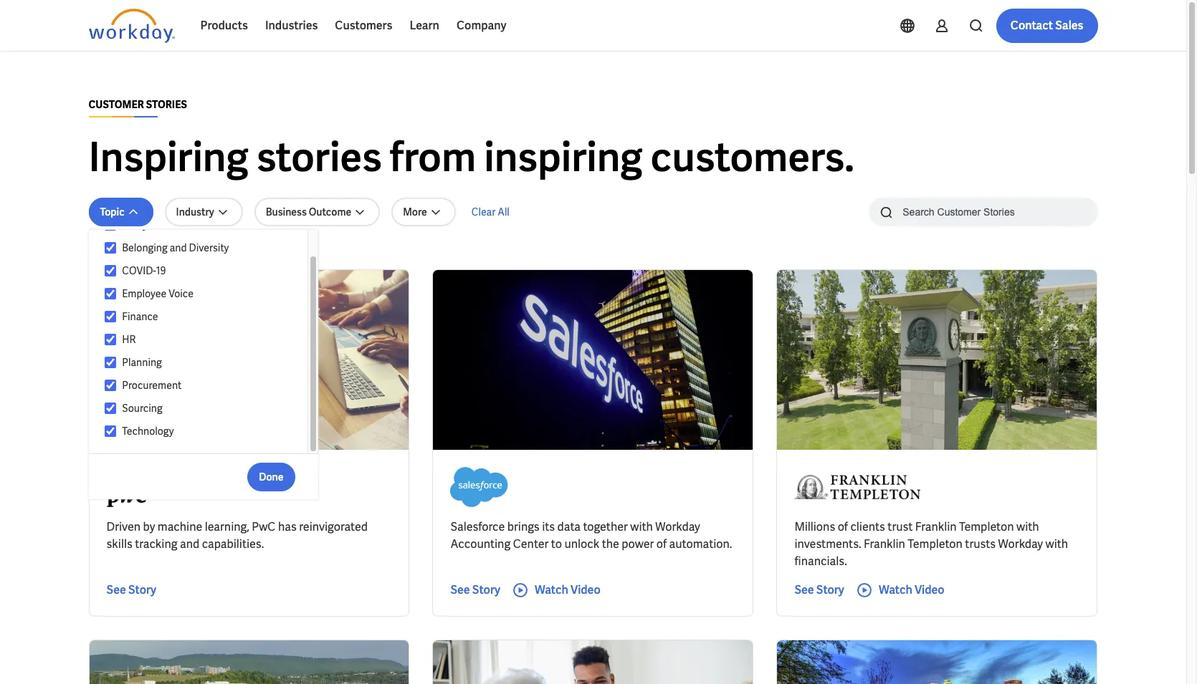 Task type: locate. For each thing, give the bounding box(es) containing it.
3 see from the left
[[795, 583, 814, 598]]

3 see story from the left
[[795, 583, 844, 598]]

contact sales link
[[996, 9, 1098, 43]]

see story down skills
[[106, 583, 156, 598]]

2 see from the left
[[451, 583, 470, 598]]

story for salesforce brings its data together with workday accounting center to unlock the power of automation.
[[472, 583, 500, 598]]

trusts
[[965, 537, 996, 552]]

see story link for millions of clients trust franklin templeton with investments. franklin templeton trusts workday with financials.
[[795, 582, 844, 599]]

workday
[[655, 520, 700, 535], [998, 537, 1043, 552]]

0 horizontal spatial see story
[[106, 583, 156, 598]]

voice
[[169, 287, 194, 300]]

and inside 'link'
[[170, 242, 187, 254]]

story
[[128, 583, 156, 598], [472, 583, 500, 598], [816, 583, 844, 598]]

procurement
[[122, 379, 182, 392]]

2 story from the left
[[472, 583, 500, 598]]

learning,
[[205, 520, 249, 535]]

video for templeton
[[915, 583, 945, 598]]

0 vertical spatial of
[[838, 520, 848, 535]]

planning link
[[116, 354, 294, 371]]

watch video
[[535, 583, 601, 598], [879, 583, 945, 598]]

franklin right trust
[[915, 520, 957, 535]]

see down the "financials."
[[795, 583, 814, 598]]

finance
[[122, 310, 158, 323]]

workday right trusts
[[998, 537, 1043, 552]]

0 horizontal spatial of
[[657, 537, 667, 552]]

accounting
[[451, 537, 511, 552]]

0 horizontal spatial see story link
[[106, 582, 156, 599]]

customer stories
[[89, 98, 187, 111]]

watch for center
[[535, 583, 568, 598]]

driven
[[106, 520, 141, 535]]

1 horizontal spatial watch video link
[[856, 582, 945, 599]]

0 horizontal spatial video
[[571, 583, 601, 598]]

power
[[622, 537, 654, 552]]

clients
[[851, 520, 885, 535]]

0 horizontal spatial watch video link
[[512, 582, 601, 599]]

and inside driven by machine learning, pwc has reinvigorated skills tracking and capabilities.
[[180, 537, 200, 552]]

see story link down the "financials."
[[795, 582, 844, 599]]

pricewaterhousecoopers global licensing services corporation (pwc) image
[[106, 467, 159, 508]]

see story link down skills
[[106, 582, 156, 599]]

see story down accounting
[[451, 583, 500, 598]]

see down accounting
[[451, 583, 470, 598]]

reinvigorated
[[299, 520, 368, 535]]

topic button
[[89, 198, 153, 227]]

1 watch video link from the left
[[512, 582, 601, 599]]

watch video link
[[512, 582, 601, 599], [856, 582, 945, 599]]

1 watch from the left
[[535, 583, 568, 598]]

see story down the "financials."
[[795, 583, 844, 598]]

see story link down accounting
[[451, 582, 500, 599]]

story down tracking
[[128, 583, 156, 598]]

business
[[266, 206, 307, 219]]

1 see story from the left
[[106, 583, 156, 598]]

2 horizontal spatial story
[[816, 583, 844, 598]]

0 horizontal spatial story
[[128, 583, 156, 598]]

workday up automation.
[[655, 520, 700, 535]]

see down skills
[[106, 583, 126, 598]]

1 vertical spatial franklin
[[864, 537, 905, 552]]

customers button
[[326, 9, 401, 43]]

video
[[571, 583, 601, 598], [915, 583, 945, 598]]

franklin down trust
[[864, 537, 905, 552]]

0 horizontal spatial watch
[[535, 583, 568, 598]]

watch
[[535, 583, 568, 598], [879, 583, 912, 598]]

clear
[[472, 206, 496, 219]]

2 watch video link from the left
[[856, 582, 945, 599]]

0 horizontal spatial workday
[[655, 520, 700, 535]]

products button
[[192, 9, 257, 43]]

1 vertical spatial of
[[657, 537, 667, 552]]

salesforce
[[451, 520, 505, 535]]

see story link
[[106, 582, 156, 599], [451, 582, 500, 599], [795, 582, 844, 599]]

watch video link down the millions of clients trust franklin templeton with investments. franklin templeton trusts workday with financials.
[[856, 582, 945, 599]]

done
[[259, 471, 284, 484]]

2 watch video from the left
[[879, 583, 945, 598]]

center
[[513, 537, 549, 552]]

0 horizontal spatial franklin
[[864, 537, 905, 552]]

2 see story from the left
[[451, 583, 500, 598]]

finance link
[[116, 308, 294, 325]]

of up investments.
[[838, 520, 848, 535]]

covid-19 link
[[116, 262, 294, 280]]

employee voice link
[[116, 285, 294, 303]]

of right the power
[[657, 537, 667, 552]]

3 see story link from the left
[[795, 582, 844, 599]]

from
[[390, 131, 476, 184]]

contact sales
[[1011, 18, 1084, 33]]

None checkbox
[[104, 242, 116, 254], [104, 310, 116, 323], [104, 333, 116, 346], [104, 356, 116, 369], [104, 402, 116, 415], [104, 425, 116, 438], [104, 242, 116, 254], [104, 310, 116, 323], [104, 333, 116, 346], [104, 356, 116, 369], [104, 402, 116, 415], [104, 425, 116, 438]]

1 horizontal spatial watch video
[[879, 583, 945, 598]]

templeton up trusts
[[959, 520, 1014, 535]]

3 story from the left
[[816, 583, 844, 598]]

562
[[89, 246, 105, 259]]

story down the "financials."
[[816, 583, 844, 598]]

0 horizontal spatial watch video
[[535, 583, 601, 598]]

of
[[838, 520, 848, 535], [657, 537, 667, 552]]

1 horizontal spatial workday
[[998, 537, 1043, 552]]

and down the machine
[[180, 537, 200, 552]]

1 horizontal spatial video
[[915, 583, 945, 598]]

and left the diversity
[[170, 242, 187, 254]]

more
[[403, 206, 427, 219]]

together
[[583, 520, 628, 535]]

562 results
[[89, 246, 141, 259]]

stories
[[146, 98, 187, 111]]

watch video link down to
[[512, 582, 601, 599]]

1 video from the left
[[571, 583, 601, 598]]

1 horizontal spatial see story link
[[451, 582, 500, 599]]

business outcome
[[266, 206, 351, 219]]

2 horizontal spatial see story
[[795, 583, 844, 598]]

sourcing link
[[116, 400, 294, 417]]

watch video link for franklin
[[856, 582, 945, 599]]

1 watch video from the left
[[535, 583, 601, 598]]

sales
[[1055, 18, 1084, 33]]

industries
[[265, 18, 318, 33]]

templeton down trust
[[908, 537, 963, 552]]

watch video down to
[[535, 583, 601, 598]]

1 horizontal spatial of
[[838, 520, 848, 535]]

see for millions of clients trust franklin templeton with investments. franklin templeton trusts workday with financials.
[[795, 583, 814, 598]]

sourcing
[[122, 402, 162, 415]]

the
[[602, 537, 619, 552]]

salesforce brings its data together with workday accounting center to unlock the power of automation.
[[451, 520, 732, 552]]

1 horizontal spatial franklin
[[915, 520, 957, 535]]

procurement link
[[116, 377, 294, 394]]

tracking
[[135, 537, 177, 552]]

1 vertical spatial and
[[180, 537, 200, 552]]

0 horizontal spatial see
[[106, 583, 126, 598]]

see
[[106, 583, 126, 598], [451, 583, 470, 598], [795, 583, 814, 598]]

1 horizontal spatial see
[[451, 583, 470, 598]]

None checkbox
[[104, 219, 116, 232], [104, 265, 116, 277], [104, 287, 116, 300], [104, 379, 116, 392], [104, 219, 116, 232], [104, 265, 116, 277], [104, 287, 116, 300], [104, 379, 116, 392]]

2 watch from the left
[[879, 583, 912, 598]]

1 horizontal spatial watch
[[879, 583, 912, 598]]

2 see story link from the left
[[451, 582, 500, 599]]

skills
[[106, 537, 132, 552]]

0 vertical spatial and
[[170, 242, 187, 254]]

0 vertical spatial workday
[[655, 520, 700, 535]]

watch down the millions of clients trust franklin templeton with investments. franklin templeton trusts workday with financials.
[[879, 583, 912, 598]]

hr
[[122, 333, 136, 346]]

analytics link
[[116, 216, 294, 234]]

see story
[[106, 583, 156, 598], [451, 583, 500, 598], [795, 583, 844, 598]]

2 video from the left
[[915, 583, 945, 598]]

1 horizontal spatial story
[[472, 583, 500, 598]]

watch video down the millions of clients trust franklin templeton with investments. franklin templeton trusts workday with financials.
[[879, 583, 945, 598]]

story down accounting
[[472, 583, 500, 598]]

investments.
[[795, 537, 861, 552]]

0 horizontal spatial with
[[630, 520, 653, 535]]

salesforce.com image
[[451, 467, 508, 508]]

templeton
[[959, 520, 1014, 535], [908, 537, 963, 552]]

go to the homepage image
[[89, 9, 175, 43]]

clear all button
[[467, 198, 514, 227]]

2 horizontal spatial see
[[795, 583, 814, 598]]

watch down to
[[535, 583, 568, 598]]

video down the millions of clients trust franklin templeton with investments. franklin templeton trusts workday with financials.
[[915, 583, 945, 598]]

belonging and diversity link
[[116, 239, 294, 257]]

watch video for templeton
[[879, 583, 945, 598]]

belonging and diversity
[[122, 242, 229, 254]]

2 horizontal spatial see story link
[[795, 582, 844, 599]]

1 horizontal spatial see story
[[451, 583, 500, 598]]

automation.
[[669, 537, 732, 552]]

video down unlock on the bottom of page
[[571, 583, 601, 598]]

franklin
[[915, 520, 957, 535], [864, 537, 905, 552]]

1 vertical spatial workday
[[998, 537, 1043, 552]]



Task type: vqa. For each thing, say whether or not it's contained in the screenshot.
Industry
yes



Task type: describe. For each thing, give the bounding box(es) containing it.
trust
[[888, 520, 913, 535]]

by
[[143, 520, 155, 535]]

with inside salesforce brings its data together with workday accounting center to unlock the power of automation.
[[630, 520, 653, 535]]

belonging
[[122, 242, 168, 254]]

technology link
[[116, 423, 294, 440]]

financials.
[[795, 554, 847, 569]]

has
[[278, 520, 297, 535]]

watch for franklin
[[879, 583, 912, 598]]

products
[[200, 18, 248, 33]]

inspiring stories from inspiring customers.
[[89, 131, 855, 184]]

0 vertical spatial templeton
[[959, 520, 1014, 535]]

1 vertical spatial templeton
[[908, 537, 963, 552]]

analytics
[[122, 219, 164, 232]]

employee
[[122, 287, 166, 300]]

2 horizontal spatial with
[[1046, 537, 1068, 552]]

watch video link for center
[[512, 582, 601, 599]]

clear all
[[472, 206, 510, 219]]

customers.
[[651, 131, 855, 184]]

video for to
[[571, 583, 601, 598]]

unlock
[[565, 537, 599, 552]]

industry button
[[165, 198, 243, 227]]

millions
[[795, 520, 835, 535]]

Search Customer Stories text field
[[894, 199, 1070, 224]]

1 see from the left
[[106, 583, 126, 598]]

see for salesforce brings its data together with workday accounting center to unlock the power of automation.
[[451, 583, 470, 598]]

watch video for to
[[535, 583, 601, 598]]

0 vertical spatial franklin
[[915, 520, 957, 535]]

topic
[[100, 206, 124, 219]]

contact
[[1011, 18, 1053, 33]]

customer
[[89, 98, 144, 111]]

company
[[457, 18, 506, 33]]

learn button
[[401, 9, 448, 43]]

of inside salesforce brings its data together with workday accounting center to unlock the power of automation.
[[657, 537, 667, 552]]

employee voice
[[122, 287, 194, 300]]

see story link for salesforce brings its data together with workday accounting center to unlock the power of automation.
[[451, 582, 500, 599]]

data
[[557, 520, 581, 535]]

19
[[156, 265, 166, 277]]

pwc
[[252, 520, 276, 535]]

business outcome button
[[254, 198, 380, 227]]

customers
[[335, 18, 392, 33]]

brings
[[507, 520, 540, 535]]

inspiring
[[484, 131, 643, 184]]

planning
[[122, 356, 162, 369]]

industry
[[176, 206, 214, 219]]

covid-19
[[122, 265, 166, 277]]

stories
[[256, 131, 382, 184]]

all
[[498, 206, 510, 219]]

1 story from the left
[[128, 583, 156, 598]]

story for millions of clients trust franklin templeton with investments. franklin templeton trusts workday with financials.
[[816, 583, 844, 598]]

machine
[[158, 520, 202, 535]]

more button
[[392, 198, 456, 227]]

see story for millions of clients trust franklin templeton with investments. franklin templeton trusts workday with financials.
[[795, 583, 844, 598]]

hr link
[[116, 331, 294, 348]]

1 horizontal spatial with
[[1017, 520, 1039, 535]]

1 see story link from the left
[[106, 582, 156, 599]]

done button
[[248, 463, 295, 491]]

of inside the millions of clients trust franklin templeton with investments. franklin templeton trusts workday with financials.
[[838, 520, 848, 535]]

its
[[542, 520, 555, 535]]

industries button
[[257, 9, 326, 43]]

capabilities.
[[202, 537, 264, 552]]

covid-
[[122, 265, 156, 277]]

workday inside the millions of clients trust franklin templeton with investments. franklin templeton trusts workday with financials.
[[998, 537, 1043, 552]]

diversity
[[189, 242, 229, 254]]

driven by machine learning, pwc has reinvigorated skills tracking and capabilities.
[[106, 520, 368, 552]]

company button
[[448, 9, 515, 43]]

inspiring
[[89, 131, 248, 184]]

workday inside salesforce brings its data together with workday accounting center to unlock the power of automation.
[[655, 520, 700, 535]]

millions of clients trust franklin templeton with investments. franklin templeton trusts workday with financials.
[[795, 520, 1068, 569]]

outcome
[[309, 206, 351, 219]]

results
[[107, 246, 141, 259]]

technology
[[122, 425, 174, 438]]

to
[[551, 537, 562, 552]]

see story for salesforce brings its data together with workday accounting center to unlock the power of automation.
[[451, 583, 500, 598]]

learn
[[410, 18, 439, 33]]

franklin templeton companies, llc image
[[795, 467, 921, 508]]



